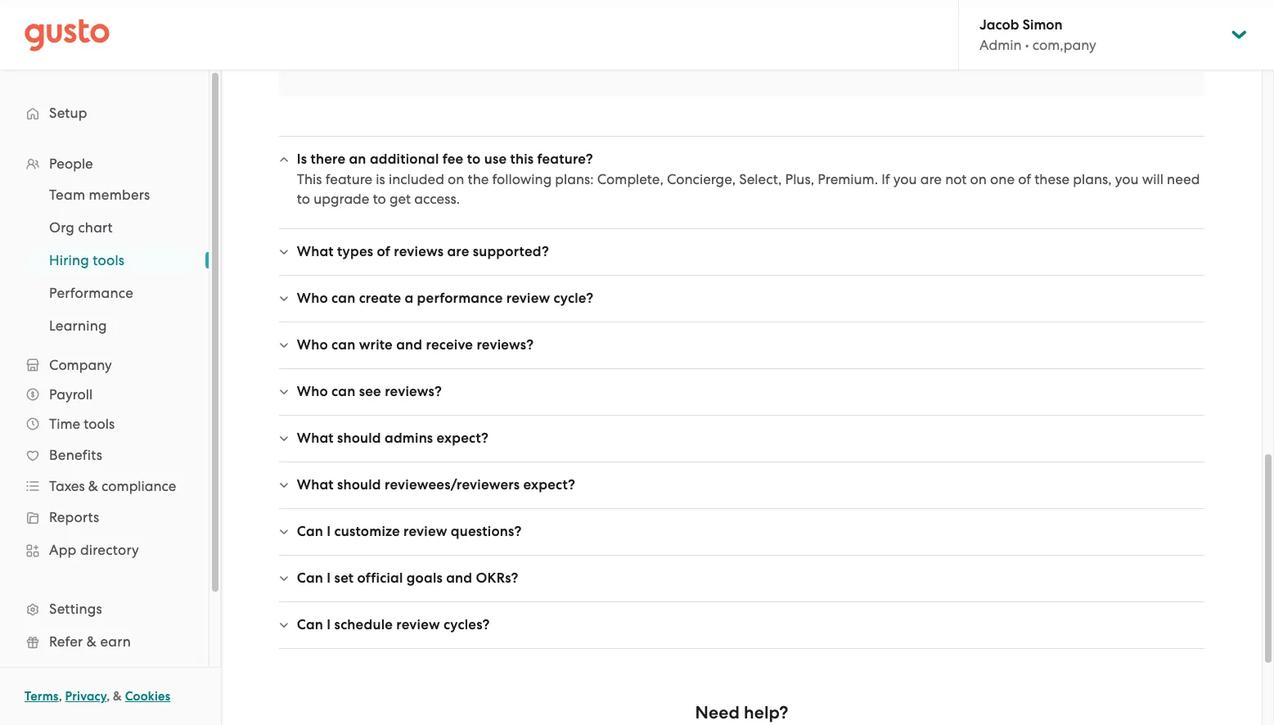 Task type: describe. For each thing, give the bounding box(es) containing it.
what for what should admins expect?
[[297, 430, 334, 447]]

tools for hiring tools
[[93, 252, 125, 268]]

team members link
[[29, 180, 192, 210]]

upgrade link
[[16, 660, 192, 689]]

setup
[[49, 105, 87, 121]]

org chart link
[[29, 213, 192, 242]]

2 horizontal spatial to
[[467, 151, 481, 168]]

this
[[297, 171, 322, 187]]

feature?
[[537, 151, 593, 168]]

plans:
[[555, 171, 594, 187]]

1 horizontal spatial goals
[[528, 590, 563, 606]]

can for can i customize review questions?
[[297, 523, 323, 540]]

admin
[[980, 37, 1022, 53]]

included
[[389, 171, 444, 187]]

cookies
[[125, 689, 170, 704]]

& for earn
[[87, 633, 97, 650]]

1 vertical spatial reviews
[[829, 590, 877, 606]]

1 horizontal spatial and
[[446, 570, 472, 587]]

gusto navigation element
[[0, 70, 209, 725]]

home image
[[25, 18, 110, 51]]

0 vertical spatial goals
[[407, 570, 443, 587]]

can i set official goals and okrs?
[[297, 570, 519, 587]]

2 on from the left
[[970, 171, 987, 187]]

of inside this feature is included on the following plans: complete, concierge, select, plus, premium. if you are not on one of these plans, you will need to upgrade to get access.
[[1018, 171, 1031, 187]]

is
[[297, 151, 307, 168]]

benefits
[[49, 447, 102, 463]]

compliance
[[102, 478, 176, 494]]

reference
[[596, 590, 656, 606]]

tools for time tools
[[84, 416, 115, 432]]

terms link
[[25, 689, 59, 704]]

complete,
[[597, 171, 664, 187]]

expect? for what should admins expect?
[[437, 430, 489, 447]]

& for compliance
[[88, 478, 98, 494]]

app directory
[[49, 542, 139, 558]]

time
[[49, 416, 80, 432]]

who for who can see reviews?
[[297, 383, 328, 400]]

list containing people
[[0, 149, 209, 724]]

people
[[49, 156, 93, 172]]

company
[[49, 357, 112, 373]]

setup link
[[16, 98, 192, 128]]

0 horizontal spatial and
[[396, 336, 423, 354]]

select,
[[739, 171, 782, 187]]

hiring tools
[[49, 252, 125, 268]]

who can create a performance review cycle?
[[297, 290, 594, 307]]

one
[[990, 171, 1015, 187]]

payroll button
[[16, 380, 192, 409]]

performance link
[[29, 278, 192, 308]]

can i customize review questions?
[[297, 523, 522, 540]]

terms
[[25, 689, 59, 704]]

0 horizontal spatial to
[[297, 191, 310, 207]]

1 you from the left
[[894, 171, 917, 187]]

performance
[[49, 285, 133, 301]]

2 you from the left
[[1115, 171, 1139, 187]]

benefits link
[[16, 440, 192, 470]]

types
[[337, 243, 373, 260]]

time tools button
[[16, 409, 192, 439]]

i for schedule
[[327, 616, 331, 633]]

0 vertical spatial performance
[[417, 290, 503, 307]]

an
[[349, 151, 366, 168]]

1 horizontal spatial reviews?
[[477, 336, 534, 354]]

this
[[510, 151, 534, 168]]

0 horizontal spatial .
[[563, 396, 567, 413]]

1 on from the left
[[448, 171, 464, 187]]

a
[[405, 290, 414, 307]]

review for cycles?
[[396, 616, 440, 633]]

i for set
[[327, 570, 331, 587]]

need
[[1167, 171, 1200, 187]]

not
[[945, 171, 967, 187]]

get
[[390, 191, 411, 207]]

list containing team members
[[0, 178, 209, 342]]

additional
[[370, 151, 439, 168]]

2 horizontal spatial and
[[566, 590, 592, 606]]

if
[[882, 171, 890, 187]]

is
[[376, 171, 385, 187]]

your
[[325, 590, 355, 606]]

should for reviewees/reviewers
[[337, 476, 381, 494]]

premium.
[[818, 171, 878, 187]]

help?
[[744, 702, 789, 724]]

will
[[1142, 171, 1164, 187]]

1 vertical spatial official
[[481, 590, 524, 606]]

access.
[[414, 191, 460, 207]]

supported?
[[473, 243, 549, 260]]

can i schedule review cycles?
[[297, 616, 490, 633]]

okrs?
[[476, 570, 519, 587]]

can down can i set official goals and okrs?
[[395, 590, 419, 606]]

what should admins expect?
[[297, 430, 489, 447]]

earn
[[100, 633, 131, 650]]

privacy
[[65, 689, 107, 704]]

terms , privacy , & cookies
[[25, 689, 170, 704]]

expect? for what should reviewees/reviewers expect?
[[523, 476, 575, 494]]

should for admins
[[337, 430, 381, 447]]

upgrade
[[314, 191, 369, 207]]

org
[[49, 219, 75, 236]]

people button
[[16, 149, 192, 178]]



Task type: vqa. For each thing, say whether or not it's contained in the screenshot.
topmost Nov
no



Task type: locate. For each thing, give the bounding box(es) containing it.
taxes & compliance button
[[16, 471, 192, 501]]

0 horizontal spatial expect?
[[437, 430, 489, 447]]

should up customize
[[337, 476, 381, 494]]

2 what from the top
[[297, 430, 334, 447]]

1 horizontal spatial reviews
[[829, 590, 877, 606]]

2 should from the top
[[337, 476, 381, 494]]

1 vertical spatial .
[[1000, 590, 1004, 606]]

of right one
[[1018, 171, 1031, 187]]

company button
[[16, 350, 192, 380]]

0 horizontal spatial reviews?
[[385, 383, 442, 400]]

review
[[506, 290, 550, 307], [404, 523, 447, 540], [396, 616, 440, 633]]

&
[[88, 478, 98, 494], [87, 633, 97, 650], [113, 689, 122, 704]]

performance right during
[[742, 590, 826, 606]]

0 horizontal spatial are
[[447, 243, 469, 260]]

1 horizontal spatial to
[[373, 191, 386, 207]]

1 vertical spatial goals
[[528, 590, 563, 606]]

who left write on the top of page
[[297, 336, 328, 354]]

reviews up a
[[394, 243, 444, 260]]

0 horizontal spatial ,
[[59, 689, 62, 704]]

1 vertical spatial expect?
[[523, 476, 575, 494]]

manage
[[423, 590, 477, 606]]

what should reviewees/reviewers expect?
[[297, 476, 575, 494]]

performance
[[417, 290, 503, 307], [742, 590, 826, 606]]

can down yes!
[[297, 616, 323, 633]]

1 i from the top
[[327, 523, 331, 540]]

directory
[[80, 542, 139, 558]]

, left privacy
[[59, 689, 62, 704]]

can left create
[[332, 290, 356, 307]]

0 horizontal spatial goals
[[407, 570, 443, 587]]

1 vertical spatial i
[[327, 570, 331, 587]]

can for write
[[332, 336, 356, 354]]

during
[[696, 590, 739, 606]]

0 vertical spatial and
[[396, 336, 423, 354]]

official up team
[[357, 570, 403, 587]]

1 vertical spatial who
[[297, 336, 328, 354]]

can for can i schedule review cycles?
[[297, 616, 323, 633]]

1 vertical spatial performance
[[742, 590, 826, 606]]

2 who from the top
[[297, 336, 328, 354]]

who for who can create a performance review cycle?
[[297, 290, 328, 307]]

2 vertical spatial can
[[297, 616, 323, 633]]

1 , from the left
[[59, 689, 62, 704]]

1 vertical spatial &
[[87, 633, 97, 650]]

review down manage
[[396, 616, 440, 633]]

this feature is included on the following plans: complete, concierge, select, plus, premium. if you are not on one of these plans, you will need to upgrade to get access.
[[297, 171, 1200, 207]]

1 list from the top
[[0, 149, 209, 724]]

refer & earn link
[[16, 627, 192, 656]]

yes! your team can manage official goals and reference them during performance reviews with
[[297, 590, 909, 606]]

feature
[[325, 171, 373, 187]]

1 horizontal spatial performance
[[742, 590, 826, 606]]

2 list from the top
[[0, 178, 209, 342]]

0 vertical spatial reviews?
[[477, 336, 534, 354]]

•
[[1025, 37, 1029, 53]]

0 vertical spatial are
[[921, 171, 942, 187]]

who left see
[[297, 383, 328, 400]]

schedule
[[334, 616, 393, 633]]

1 can from the top
[[297, 523, 323, 540]]

jacob
[[980, 16, 1019, 34]]

on down fee
[[448, 171, 464, 187]]

cycle?
[[554, 290, 594, 307]]

members
[[89, 187, 150, 203]]

1 vertical spatial tools
[[84, 416, 115, 432]]

2 vertical spatial who
[[297, 383, 328, 400]]

0 horizontal spatial official
[[357, 570, 403, 587]]

0 vertical spatial expect?
[[437, 430, 489, 447]]

tools
[[93, 252, 125, 268], [84, 416, 115, 432]]

0 horizontal spatial of
[[377, 243, 390, 260]]

1 horizontal spatial you
[[1115, 171, 1139, 187]]

2 vertical spatial review
[[396, 616, 440, 633]]

what types of reviews are supported?
[[297, 243, 549, 260]]

i left set
[[327, 570, 331, 587]]

need
[[695, 702, 740, 724]]

can for create
[[332, 290, 356, 307]]

tools down payroll dropdown button
[[84, 416, 115, 432]]

0 vertical spatial should
[[337, 430, 381, 447]]

there
[[311, 151, 346, 168]]

learning link
[[29, 311, 192, 340]]

cycles?
[[444, 616, 490, 633]]

you right if
[[894, 171, 917, 187]]

reviews left with at the right of page
[[829, 590, 877, 606]]

can left write on the top of page
[[332, 336, 356, 354]]

team members
[[49, 187, 150, 203]]

team
[[49, 187, 85, 203]]

& right 'taxes'
[[88, 478, 98, 494]]

0 vertical spatial tools
[[93, 252, 125, 268]]

& left the earn
[[87, 633, 97, 650]]

0 horizontal spatial reviews
[[394, 243, 444, 260]]

what for what types of reviews are supported?
[[297, 243, 334, 260]]

1 should from the top
[[337, 430, 381, 447]]

0 vertical spatial reviews
[[394, 243, 444, 260]]

1 vertical spatial review
[[404, 523, 447, 540]]

and right write on the top of page
[[396, 336, 423, 354]]

settings link
[[16, 594, 192, 624]]

reports link
[[16, 503, 192, 532]]

receive
[[426, 336, 473, 354]]

hiring
[[49, 252, 89, 268]]

1 horizontal spatial on
[[970, 171, 987, 187]]

2 , from the left
[[107, 689, 110, 704]]

performance up receive
[[417, 290, 503, 307]]

2 vertical spatial i
[[327, 616, 331, 633]]

0 vertical spatial who
[[297, 290, 328, 307]]

on right the not on the top right of the page
[[970, 171, 987, 187]]

0 vertical spatial i
[[327, 523, 331, 540]]

review for questions?
[[404, 523, 447, 540]]

0 vertical spatial of
[[1018, 171, 1031, 187]]

can
[[297, 523, 323, 540], [297, 570, 323, 587], [297, 616, 323, 633]]

can
[[332, 290, 356, 307], [332, 336, 356, 354], [332, 383, 356, 400], [395, 590, 419, 606]]

goals up manage
[[407, 570, 443, 587]]

and up manage
[[446, 570, 472, 587]]

list
[[0, 149, 209, 724], [0, 178, 209, 342]]

0 horizontal spatial you
[[894, 171, 917, 187]]

app
[[49, 542, 77, 558]]

them
[[660, 590, 693, 606]]

1 horizontal spatial ,
[[107, 689, 110, 704]]

i left customize
[[327, 523, 331, 540]]

3 who from the top
[[297, 383, 328, 400]]

0 vertical spatial what
[[297, 243, 334, 260]]

review down what should reviewees/reviewers expect?
[[404, 523, 447, 540]]

who left create
[[297, 290, 328, 307]]

1 vertical spatial should
[[337, 476, 381, 494]]

customize
[[334, 523, 400, 540]]

0 horizontal spatial on
[[448, 171, 464, 187]]

1 horizontal spatial .
[[1000, 590, 1004, 606]]

1 horizontal spatial are
[[921, 171, 942, 187]]

review left cycle?
[[506, 290, 550, 307]]

1 horizontal spatial official
[[481, 590, 524, 606]]

who
[[297, 290, 328, 307], [297, 336, 328, 354], [297, 383, 328, 400]]

team
[[358, 590, 392, 606]]

upgrade
[[49, 666, 108, 683]]

plus,
[[785, 171, 814, 187]]

settings
[[49, 601, 102, 617]]

of right types
[[377, 243, 390, 260]]

need help?
[[695, 702, 789, 724]]

following
[[492, 171, 552, 187]]

taxes
[[49, 478, 85, 494]]

0 vertical spatial official
[[357, 570, 403, 587]]

can for can i set official goals and okrs?
[[297, 570, 323, 587]]

is there an additional fee to use this feature?
[[297, 151, 593, 168]]

who can write and receive reviews?
[[297, 336, 534, 354]]

3 i from the top
[[327, 616, 331, 633]]

who for who can write and receive reviews?
[[297, 336, 328, 354]]

1 what from the top
[[297, 243, 334, 260]]

payroll
[[49, 386, 93, 403]]

goals left reference
[[528, 590, 563, 606]]

, down upgrade
[[107, 689, 110, 704]]

are up who can create a performance review cycle?
[[447, 243, 469, 260]]

goals
[[407, 570, 443, 587], [528, 590, 563, 606]]

1 who from the top
[[297, 290, 328, 307]]

0 vertical spatial &
[[88, 478, 98, 494]]

reviews? right receive
[[477, 336, 534, 354]]

3 can from the top
[[297, 616, 323, 633]]

expect?
[[437, 430, 489, 447], [523, 476, 575, 494]]

of
[[1018, 171, 1031, 187], [377, 243, 390, 260]]

1 vertical spatial and
[[446, 570, 472, 587]]

plans,
[[1073, 171, 1112, 187]]

org chart
[[49, 219, 113, 236]]

cookies button
[[125, 687, 170, 706]]

,
[[59, 689, 62, 704], [107, 689, 110, 704]]

write
[[359, 336, 393, 354]]

2 vertical spatial and
[[566, 590, 592, 606]]

i for customize
[[327, 523, 331, 540]]

to down this at the left top of the page
[[297, 191, 310, 207]]

0 vertical spatial can
[[297, 523, 323, 540]]

1 vertical spatial can
[[297, 570, 323, 587]]

hiring tools link
[[29, 246, 192, 275]]

should down the who can see reviews?
[[337, 430, 381, 447]]

official down okrs?
[[481, 590, 524, 606]]

2 i from the top
[[327, 570, 331, 587]]

0 horizontal spatial performance
[[417, 290, 503, 307]]

and left reference
[[566, 590, 592, 606]]

3 what from the top
[[297, 476, 334, 494]]

to down the is
[[373, 191, 386, 207]]

1 horizontal spatial of
[[1018, 171, 1031, 187]]

2 vertical spatial what
[[297, 476, 334, 494]]

fee
[[443, 151, 464, 168]]

1 vertical spatial of
[[377, 243, 390, 260]]

reviewees/reviewers
[[385, 476, 520, 494]]

tools inside dropdown button
[[84, 416, 115, 432]]

reports
[[49, 509, 99, 525]]

who can see reviews?
[[297, 383, 442, 400]]

2 vertical spatial &
[[113, 689, 122, 704]]

app directory link
[[16, 535, 192, 565]]

concierge,
[[667, 171, 736, 187]]

what
[[297, 243, 334, 260], [297, 430, 334, 447], [297, 476, 334, 494]]

tools up performance link
[[93, 252, 125, 268]]

reviews? right see
[[385, 383, 442, 400]]

you left will
[[1115, 171, 1139, 187]]

com,pany
[[1033, 37, 1097, 53]]

0 vertical spatial review
[[506, 290, 550, 307]]

& inside dropdown button
[[88, 478, 98, 494]]

to up the at the left top of page
[[467, 151, 481, 168]]

privacy link
[[65, 689, 107, 704]]

jacob simon admin • com,pany
[[980, 16, 1097, 53]]

1 vertical spatial are
[[447, 243, 469, 260]]

2 can from the top
[[297, 570, 323, 587]]

can left see
[[332, 383, 356, 400]]

1 vertical spatial reviews?
[[385, 383, 442, 400]]

can for see
[[332, 383, 356, 400]]

what for what should reviewees/reviewers expect?
[[297, 476, 334, 494]]

chart
[[78, 219, 113, 236]]

set
[[334, 570, 354, 587]]

you
[[894, 171, 917, 187], [1115, 171, 1139, 187]]

1 horizontal spatial expect?
[[523, 476, 575, 494]]

on
[[448, 171, 464, 187], [970, 171, 987, 187]]

& left cookies
[[113, 689, 122, 704]]

are inside this feature is included on the following plans: complete, concierge, select, plus, premium. if you are not on one of these plans, you will need to upgrade to get access.
[[921, 171, 942, 187]]

0 vertical spatial .
[[563, 396, 567, 413]]

are left the not on the top right of the page
[[921, 171, 942, 187]]

1 vertical spatial what
[[297, 430, 334, 447]]

time tools
[[49, 416, 115, 432]]

admins
[[385, 430, 433, 447]]

can left customize
[[297, 523, 323, 540]]

with
[[881, 590, 909, 606]]

refer
[[49, 633, 83, 650]]

questions?
[[451, 523, 522, 540]]

can up yes!
[[297, 570, 323, 587]]

i down the your
[[327, 616, 331, 633]]

the
[[468, 171, 489, 187]]



